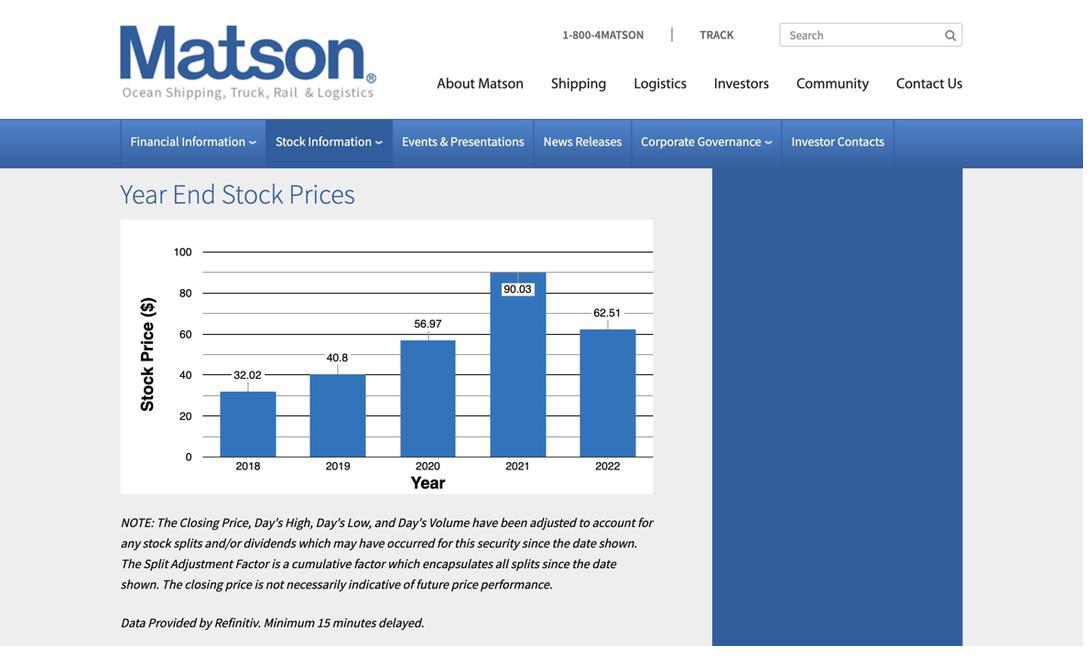 Task type: vqa. For each thing, say whether or not it's contained in the screenshot.
'Show all Frequently Asked Questions' at the top of page
no



Task type: locate. For each thing, give the bounding box(es) containing it.
security
[[477, 535, 520, 552]]

1 horizontal spatial information
[[308, 133, 372, 150]]

day's up may
[[316, 515, 344, 531]]

of
[[403, 577, 414, 593]]

may
[[333, 535, 356, 552]]

1 vertical spatial have
[[359, 535, 384, 552]]

not
[[265, 577, 284, 593]]

day's up occurred
[[398, 515, 426, 531]]

which up cumulative
[[298, 535, 330, 552]]

0 vertical spatial splits
[[173, 535, 202, 552]]

dividends
[[243, 535, 296, 552]]

contact us link
[[883, 68, 963, 106]]

0 horizontal spatial information
[[182, 133, 246, 150]]

is left not
[[254, 577, 263, 593]]

for left this
[[437, 535, 452, 552]]

2023 for october 2, 2023
[[140, 49, 171, 67]]

factor
[[354, 556, 385, 573]]

data provided by refinitiv. minimum 15 minutes delayed.
[[120, 615, 424, 632]]

information up end at the top of the page
[[182, 133, 246, 150]]

1 vertical spatial for
[[437, 535, 452, 552]]

206,223
[[293, 37, 344, 56]]

None search field
[[780, 23, 963, 47]]

price,
[[221, 515, 251, 531]]

2023 for october 4, 2023
[[125, 143, 154, 161]]

have up security
[[472, 515, 498, 531]]

0 horizontal spatial splits
[[173, 535, 202, 552]]

1 horizontal spatial splits
[[511, 556, 539, 573]]

2,
[[125, 49, 137, 67]]

which up of on the left bottom of the page
[[388, 556, 420, 573]]

for right account
[[638, 515, 653, 531]]

0 vertical spatial the
[[552, 535, 570, 552]]

splits
[[173, 535, 202, 552], [511, 556, 539, 573]]

have up factor
[[359, 535, 384, 552]]

1:1
[[402, 131, 420, 150]]

1 vertical spatial 2023
[[125, 96, 154, 114]]

stock down the $88.91
[[222, 177, 283, 211]]

investor
[[792, 133, 835, 150]]

2023 up the year
[[125, 143, 154, 161]]

price
[[225, 577, 252, 593], [451, 577, 478, 593]]

2 horizontal spatial day's
[[398, 515, 426, 531]]

prices
[[289, 177, 355, 211]]

0 horizontal spatial shown.
[[120, 577, 159, 593]]

october for 2,
[[125, 26, 177, 44]]

price down encapsulates
[[451, 577, 478, 593]]

price down factor
[[225, 577, 252, 593]]

229,958
[[297, 131, 344, 150]]

which
[[298, 535, 330, 552], [388, 556, 420, 573]]

news releases link
[[544, 133, 622, 150]]

the
[[156, 515, 177, 531], [120, 556, 141, 573], [162, 577, 182, 593]]

0 vertical spatial 2023
[[140, 49, 171, 67]]

1 horizontal spatial the
[[572, 556, 590, 573]]

1 information from the left
[[182, 133, 246, 150]]

2023 right 2,
[[140, 49, 171, 67]]

0 horizontal spatial have
[[359, 535, 384, 552]]

october up september on the left of page
[[125, 26, 177, 44]]

0 vertical spatial since
[[522, 535, 550, 552]]

minutes
[[332, 615, 376, 632]]

2 information from the left
[[308, 133, 372, 150]]

2023
[[140, 49, 171, 67], [125, 96, 154, 114], [125, 143, 154, 161]]

october left 4,
[[125, 119, 174, 138]]

0 horizontal spatial is
[[254, 577, 263, 593]]

0 vertical spatial which
[[298, 535, 330, 552]]

for
[[638, 515, 653, 531], [437, 535, 452, 552]]

4matson
[[595, 27, 644, 42]]

track link
[[672, 27, 734, 42]]

top menu navigation
[[396, 68, 963, 106]]

1 vertical spatial the
[[572, 556, 590, 573]]

2 vertical spatial 2023
[[125, 143, 154, 161]]

2023 inside "october 4, 2023"
[[125, 143, 154, 161]]

2023 inside october 3, 2023
[[125, 96, 154, 114]]

october inside "october 4, 2023"
[[125, 119, 174, 138]]

and
[[374, 515, 395, 531]]

low,
[[347, 515, 372, 531]]

the down split
[[162, 577, 182, 593]]

releases
[[576, 133, 622, 150]]

0 vertical spatial for
[[638, 515, 653, 531]]

shown. down account
[[599, 535, 638, 552]]

$88.62
[[530, 37, 573, 56]]

october down 2,
[[125, 73, 174, 91]]

0 horizontal spatial price
[[225, 577, 252, 593]]

october inside october 3, 2023
[[125, 73, 174, 91]]

1 horizontal spatial price
[[451, 577, 478, 593]]

october 3, 2023
[[125, 73, 188, 114]]

about
[[437, 77, 475, 92]]

1 horizontal spatial have
[[472, 515, 498, 531]]

stock
[[276, 133, 306, 150], [222, 177, 283, 211]]

encapsulates
[[422, 556, 493, 573]]

shown.
[[599, 535, 638, 552], [120, 577, 159, 593]]

1-
[[563, 27, 573, 42]]

2023 up "october 4, 2023"
[[125, 96, 154, 114]]

financial
[[131, 133, 179, 150]]

stock information
[[276, 133, 372, 150]]

october
[[125, 26, 177, 44], [131, 68, 171, 83], [125, 73, 174, 91], [125, 119, 174, 138]]

indicative
[[348, 577, 400, 593]]

have
[[472, 515, 498, 531], [359, 535, 384, 552]]

end
[[172, 177, 216, 211]]

the
[[552, 535, 570, 552], [572, 556, 590, 573]]

shown. down split
[[120, 577, 159, 593]]

investor contacts
[[792, 133, 885, 150]]

october inside august september october
[[131, 68, 171, 83]]

the up stock
[[156, 515, 177, 531]]

volume
[[429, 515, 469, 531]]

information for financial information
[[182, 133, 246, 150]]

is
[[271, 556, 280, 573], [254, 577, 263, 593]]

necessarily
[[286, 577, 346, 593]]

performance.
[[481, 577, 553, 593]]

0 vertical spatial is
[[271, 556, 280, 573]]

news
[[544, 133, 573, 150]]

0 horizontal spatial for
[[437, 535, 452, 552]]

1 horizontal spatial which
[[388, 556, 420, 573]]

contacts
[[838, 133, 885, 150]]

split
[[143, 556, 168, 573]]

contact
[[897, 77, 945, 92]]

1 horizontal spatial day's
[[316, 515, 344, 531]]

is left a
[[271, 556, 280, 573]]

matson
[[478, 77, 524, 92]]

splits up performance. at the bottom of page
[[511, 556, 539, 573]]

the down 'adjusted'
[[552, 535, 570, 552]]

presentations
[[451, 133, 525, 150]]

$87.07
[[228, 84, 268, 103]]

the down 'to'
[[572, 556, 590, 573]]

date down account
[[592, 556, 616, 573]]

1 price from the left
[[225, 577, 252, 593]]

information down "126,302"
[[308, 133, 372, 150]]

august september october
[[131, 22, 185, 83]]

the down any
[[120, 556, 141, 573]]

been
[[500, 515, 527, 531]]

day's up the "dividends"
[[254, 515, 282, 531]]

about matson
[[437, 77, 524, 92]]

adjusted
[[530, 515, 576, 531]]

investor contacts link
[[792, 133, 885, 150]]

1 horizontal spatial is
[[271, 556, 280, 573]]

day's
[[254, 515, 282, 531], [316, 515, 344, 531], [398, 515, 426, 531]]

1 vertical spatial stock
[[222, 177, 283, 211]]

governance
[[698, 133, 762, 150]]

information
[[182, 133, 246, 150], [308, 133, 372, 150]]

closing
[[179, 515, 219, 531]]

0 horizontal spatial day's
[[254, 515, 282, 531]]

to
[[579, 515, 590, 531]]

date down 'to'
[[572, 535, 596, 552]]

0 vertical spatial shown.
[[599, 535, 638, 552]]

Search search field
[[780, 23, 963, 47]]

1 vertical spatial is
[[254, 577, 263, 593]]

information for stock information
[[308, 133, 372, 150]]

splits down 'closing'
[[173, 535, 202, 552]]

since
[[522, 535, 550, 552], [542, 556, 570, 573]]

october down september on the left of page
[[131, 68, 171, 83]]

0 vertical spatial the
[[156, 515, 177, 531]]

3 day's from the left
[[398, 515, 426, 531]]

0 vertical spatial have
[[472, 515, 498, 531]]

september
[[131, 45, 185, 60]]

2023 inside october 2, 2023
[[140, 49, 171, 67]]

2023 for october 3, 2023
[[125, 96, 154, 114]]

note:
[[120, 515, 154, 531]]

stock right the $88.91
[[276, 133, 306, 150]]



Task type: describe. For each thing, give the bounding box(es) containing it.
4,
[[177, 119, 188, 138]]

us
[[948, 77, 963, 92]]

year end stock prices
[[120, 177, 355, 211]]

high,
[[285, 515, 313, 531]]

shipping link
[[538, 68, 621, 106]]

1 vertical spatial date
[[592, 556, 616, 573]]

1-800-4matson
[[563, 27, 644, 42]]

0 horizontal spatial the
[[552, 535, 570, 552]]

2 price from the left
[[451, 577, 478, 593]]

about matson link
[[423, 68, 538, 106]]

$90.65
[[533, 131, 573, 150]]

and/or
[[205, 535, 241, 552]]

3,
[[177, 73, 188, 91]]

stock
[[143, 535, 171, 552]]

adjustment
[[171, 556, 233, 573]]

all
[[495, 556, 508, 573]]

$87.97
[[533, 84, 573, 103]]

account
[[592, 515, 635, 531]]

minimum
[[264, 615, 314, 632]]

stock information link
[[276, 133, 383, 150]]

2 day's from the left
[[316, 515, 344, 531]]

financial information link
[[131, 133, 257, 150]]

news releases
[[544, 133, 622, 150]]

refinitiv.
[[214, 615, 261, 632]]

financial information
[[131, 133, 246, 150]]

corporate governance link
[[642, 133, 773, 150]]

1-800-4matson link
[[563, 27, 672, 42]]

by
[[199, 615, 212, 632]]

1 day's from the left
[[254, 515, 282, 531]]

investors
[[715, 77, 770, 92]]

delayed.
[[379, 615, 424, 632]]

investors link
[[701, 68, 783, 106]]

$87.87
[[225, 37, 268, 56]]

logistics
[[634, 77, 687, 92]]

august
[[131, 22, 165, 37]]

1 vertical spatial shown.
[[120, 577, 159, 593]]

800-
[[573, 27, 595, 42]]

corporate
[[642, 133, 695, 150]]

1 vertical spatial which
[[388, 556, 420, 573]]

october 4, 2023
[[125, 119, 188, 161]]

search image
[[946, 29, 957, 41]]

1 vertical spatial the
[[120, 556, 141, 573]]

1 vertical spatial splits
[[511, 556, 539, 573]]

events
[[402, 133, 438, 150]]

0 vertical spatial date
[[572, 535, 596, 552]]

year end stock prices bar chart image
[[120, 220, 654, 495]]

$88.29
[[456, 131, 497, 150]]

logistics link
[[621, 68, 701, 106]]

15
[[317, 615, 330, 632]]

note: the closing price, day's high, day's low, and day's volume have been     adjusted to account for any stock splits and/or dividends which may have     occurred for this security since the date shown. the split adjustment factor is a     cumulative factor which encapsulates all splits since the date shown.     the closing price is not necessarily indicative of future price     performance.
[[120, 515, 653, 593]]

community link
[[783, 68, 883, 106]]

closing
[[184, 577, 223, 593]]

cumulative
[[291, 556, 351, 573]]

1 vertical spatial since
[[542, 556, 570, 573]]

shipping
[[552, 77, 607, 92]]

data
[[120, 615, 145, 632]]

october for 3,
[[125, 73, 174, 91]]

community
[[797, 77, 870, 92]]

matson image
[[120, 26, 377, 101]]

$88.26
[[609, 131, 649, 150]]

this
[[455, 535, 474, 552]]

year
[[120, 177, 167, 211]]

$86.35
[[609, 84, 649, 103]]

any
[[120, 535, 140, 552]]

october 2, 2023
[[125, 26, 177, 67]]

events & presentations
[[402, 133, 525, 150]]

$87.03
[[456, 84, 497, 103]]

a
[[282, 556, 289, 573]]

2 vertical spatial the
[[162, 577, 182, 593]]

events & presentations link
[[402, 133, 525, 150]]

$88.91
[[228, 131, 268, 150]]

track
[[700, 27, 734, 42]]

1 horizontal spatial shown.
[[599, 535, 638, 552]]

0 horizontal spatial which
[[298, 535, 330, 552]]

$86.57
[[606, 37, 649, 56]]

1 horizontal spatial for
[[638, 515, 653, 531]]

october for 4,
[[125, 119, 174, 138]]

provided
[[148, 615, 196, 632]]

&
[[440, 133, 448, 150]]

future
[[416, 577, 449, 593]]

0 vertical spatial stock
[[276, 133, 306, 150]]



